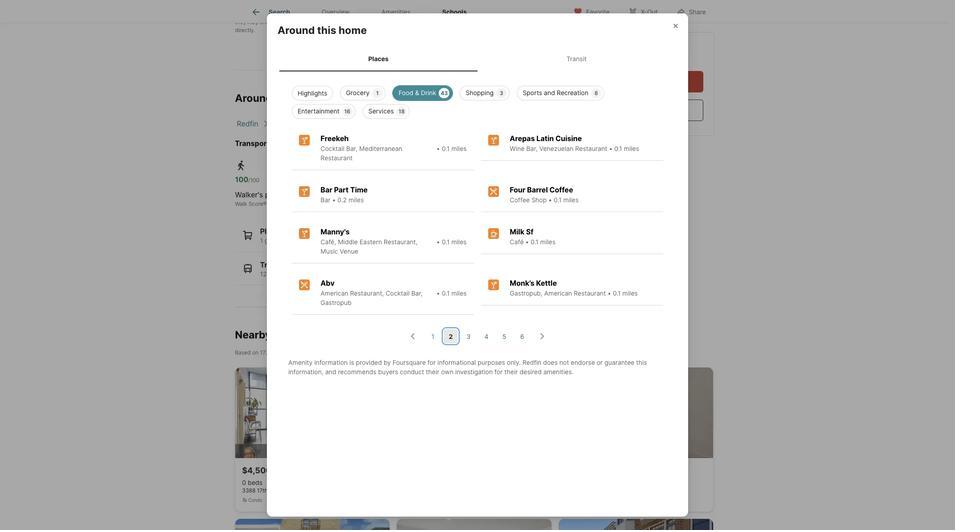Task type: vqa. For each thing, say whether or not it's contained in the screenshot.


Task type: locate. For each thing, give the bounding box(es) containing it.
1 paradise from the left
[[265, 190, 294, 199]]

0 vertical spatial or
[[299, 11, 304, 18]]

0 vertical spatial bar
[[321, 185, 333, 194]]

for right foursquare
[[428, 359, 436, 366]]

1 horizontal spatial 3
[[500, 90, 504, 97]]

0 horizontal spatial 1731
[[260, 349, 272, 356]]

1 vertical spatial does
[[543, 359, 558, 366]]

to inside "school service boundaries are intended to be used as a reference only; they may change and are not"
[[477, 11, 482, 18]]

• inside monk's kettle gastropub, american restaurant • 0.1 miles
[[608, 289, 612, 297]]

cocktail inside cocktail bar, mediterranean restaurant
[[321, 145, 345, 152]]

0 horizontal spatial places
[[260, 227, 283, 236]]

® inside rider's paradise transit score ®
[[352, 201, 355, 207]]

places inside tab
[[369, 55, 389, 62]]

restaurant
[[576, 145, 608, 152], [321, 154, 353, 162], [574, 289, 606, 297]]

miles inside bar part time bar • 0.2 miles
[[349, 196, 364, 204]]

places
[[369, 55, 389, 62], [260, 227, 283, 236]]

15th down nearby rentals
[[273, 349, 284, 356]]

condo
[[249, 497, 262, 503]]

1 horizontal spatial endorse
[[571, 359, 595, 366]]

2 horizontal spatial and
[[544, 89, 555, 97]]

3 right the shopping
[[500, 90, 504, 97]]

0 horizontal spatial school
[[404, 19, 421, 26]]

1731 right on
[[260, 349, 272, 356]]

does up may on the left top of page
[[253, 11, 265, 18]]

tab list
[[235, 0, 490, 23], [278, 46, 678, 72]]

1
[[376, 90, 379, 97], [260, 237, 263, 244], [432, 333, 435, 340]]

1 vertical spatial for
[[495, 368, 503, 376]]

transit inside tab
[[567, 55, 587, 62]]

1 vertical spatial cocktail
[[386, 289, 410, 297]]

list box
[[285, 82, 671, 119]]

0 horizontal spatial paradise
[[265, 190, 294, 199]]

1 horizontal spatial coffee
[[550, 185, 574, 194]]

american inside monk's kettle gastropub, american restaurant • 0.1 miles
[[545, 289, 572, 297]]

5 button
[[498, 329, 512, 344]]

15th
[[300, 92, 322, 105], [273, 349, 284, 356]]

to up contact on the top of page
[[477, 11, 482, 18]]

0 horizontal spatial their
[[426, 368, 440, 376]]

score down walker's
[[249, 201, 263, 207]]

coffee right barrel
[[550, 185, 574, 194]]

0 horizontal spatial transit
[[260, 260, 285, 269]]

0 horizontal spatial and
[[280, 19, 290, 26]]

guaranteed to be accurate. to verify school enrollment eligibility, contact the school district directly.
[[235, 19, 542, 34]]

1 horizontal spatial cocktail
[[386, 289, 410, 297]]

0 vertical spatial for
[[428, 359, 436, 366]]

x-out
[[641, 8, 658, 15]]

enrollment
[[422, 19, 449, 26]]

2 paradise from the left
[[343, 190, 372, 199]]

•
[[437, 145, 440, 152], [609, 145, 613, 152], [332, 196, 336, 204], [549, 196, 552, 204], [437, 238, 440, 246], [526, 238, 529, 246], [437, 289, 440, 297], [608, 289, 612, 297]]

this inside amenity information is provided by foursquare for informational purposes only. redfin does not endorse or guarantee this information, and recommends buyers conduct their own investigation for their desired amenities.
[[637, 359, 647, 366]]

1 horizontal spatial to
[[477, 11, 482, 18]]

0 down manny's
[[337, 237, 341, 244]]

1 horizontal spatial st
[[324, 92, 335, 105]]

1 vertical spatial redfin
[[237, 119, 258, 128]]

be down the 'information.'
[[348, 19, 354, 26]]

0 horizontal spatial cocktail
[[321, 145, 345, 152]]

0.1 inside four barrel coffee coffee shop • 0.1 miles
[[554, 196, 562, 204]]

places up grocery,
[[260, 227, 283, 236]]

1 ® from the left
[[263, 201, 267, 207]]

paradise inside rider's paradise transit score ®
[[343, 190, 372, 199]]

tab list up the shopping
[[278, 46, 678, 72]]

4 button
[[480, 329, 494, 344]]

transit inside rider's paradise transit score ®
[[318, 201, 336, 207]]

1 horizontal spatial places
[[369, 55, 389, 62]]

0 vertical spatial guarantee
[[305, 11, 331, 18]]

1 horizontal spatial for
[[495, 368, 503, 376]]

food & drink 43
[[399, 89, 448, 97]]

0 horizontal spatial guarantee
[[305, 11, 331, 18]]

american down kettle at the right bottom
[[545, 289, 572, 297]]

1 horizontal spatial around
[[278, 24, 315, 36]]

monk's kettle gastropub, american restaurant • 0.1 miles
[[510, 279, 638, 297]]

be up contact on the top of page
[[484, 11, 490, 18]]

are up enrollment at left top
[[444, 11, 452, 18]]

based
[[235, 349, 251, 356]]

1 up services
[[376, 90, 379, 97]]

school down a
[[506, 19, 523, 26]]

tab list containing places
[[278, 46, 678, 72]]

transit up recreation
[[567, 55, 587, 62]]

1 vertical spatial places
[[260, 227, 283, 236]]

their left own
[[426, 368, 440, 376]]

san right st,
[[278, 487, 287, 494]]

endorse up change
[[277, 11, 297, 18]]

bar left 0.2
[[321, 196, 331, 204]]

school
[[404, 19, 421, 26], [506, 19, 523, 26]]

transit down grocery,
[[260, 260, 285, 269]]

around for around 1731 15th st
[[235, 92, 272, 105]]

® right 'walk' on the top left
[[263, 201, 267, 207]]

francisco,
[[289, 487, 315, 494]]

coffee down four on the top of page
[[510, 196, 530, 204]]

mission
[[381, 119, 406, 128]]

8
[[595, 90, 598, 97]]

list box containing grocery
[[285, 82, 671, 119]]

photo of 3388 17th st, san francisco, ca 94110 image
[[235, 367, 390, 458]]

18
[[399, 108, 405, 115]]

overview tab
[[306, 1, 366, 23]]

1 vertical spatial to
[[341, 19, 346, 26]]

1 horizontal spatial be
[[484, 11, 490, 18]]

endorse inside amenity information is provided by foursquare for informational purposes only. redfin does not endorse or guarantee this information, and recommends buyers conduct their own investigation for their desired amenities.
[[571, 359, 595, 366]]

1 vertical spatial are
[[291, 19, 299, 26]]

restaurant inside arepas latin cuisine wine bar, venezuelan restaurant • 0.1 miles
[[576, 145, 608, 152]]

$4,500
[[242, 466, 272, 475]]

2 vertical spatial transit
[[260, 260, 285, 269]]

san down entertainment at the top left
[[319, 119, 332, 128]]

redfin
[[235, 11, 251, 18], [237, 119, 258, 128], [523, 359, 542, 366]]

1731 up california link
[[275, 92, 297, 105]]

3388
[[242, 487, 256, 494]]

to down overview
[[341, 19, 346, 26]]

0 horizontal spatial ®
[[263, 201, 267, 207]]

® for rider's
[[352, 201, 355, 207]]

grocery
[[346, 89, 370, 97]]

shop
[[532, 196, 547, 204]]

® right 0.2
[[352, 201, 355, 207]]

transit
[[567, 55, 587, 62], [318, 201, 336, 207], [260, 260, 285, 269]]

0.1 inside arepas latin cuisine wine bar, venezuelan restaurant • 0.1 miles
[[615, 145, 623, 152]]

not
[[267, 11, 275, 18], [301, 19, 309, 26], [560, 359, 569, 366]]

0 horizontal spatial score
[[249, 201, 263, 207]]

1 inside button
[[432, 333, 435, 340]]

part
[[334, 185, 349, 194]]

they
[[235, 19, 246, 26]]

and right sports
[[544, 89, 555, 97]]

transit tab
[[478, 48, 676, 70]]

schools tab
[[427, 1, 483, 23]]

cuisine
[[556, 134, 582, 143]]

0 vertical spatial are
[[444, 11, 452, 18]]

cocktail bar, mediterranean restaurant
[[321, 145, 403, 162]]

ca
[[316, 487, 324, 494]]

not up change
[[267, 11, 275, 18]]

around this home element
[[278, 13, 378, 37]]

transit down rider's
[[318, 201, 336, 207]]

0 horizontal spatial american
[[321, 289, 349, 297]]

score inside walker's paradise walk score ®
[[249, 201, 263, 207]]

2 • 0.1 miles from the top
[[437, 238, 467, 246]]

1 their from the left
[[426, 368, 440, 376]]

1 vertical spatial tab list
[[278, 46, 678, 72]]

15th up entertainment at the top left
[[300, 92, 322, 105]]

their
[[426, 368, 440, 376], [505, 368, 518, 376]]

redfin for redfin
[[237, 119, 258, 128]]

1 left 2
[[432, 333, 435, 340]]

to
[[477, 11, 482, 18], [341, 19, 346, 26]]

5
[[503, 333, 507, 340]]

places 1 grocery, 37 restaurants, 0 parks
[[260, 227, 359, 244]]

american up gastropub
[[321, 289, 349, 297]]

1 vertical spatial be
[[348, 19, 354, 26]]

1 vertical spatial restaurant,
[[350, 289, 384, 297]]

cocktail down freekeh
[[321, 145, 345, 152]]

list box inside around this home dialog
[[285, 82, 671, 119]]

100
[[235, 175, 249, 184]]

and inside "school service boundaries are intended to be used as a reference only; they may change and are not"
[[280, 19, 290, 26]]

x-
[[641, 8, 648, 15]]

1 vertical spatial and
[[544, 89, 555, 97]]

1 vertical spatial 1731
[[260, 349, 272, 356]]

1 horizontal spatial bar,
[[412, 289, 423, 297]]

1 vertical spatial 15th
[[273, 349, 284, 356]]

1 horizontal spatial score
[[337, 201, 352, 207]]

cocktail
[[321, 145, 345, 152], [386, 289, 410, 297]]

photo of 3626 17th st, san francisco, ca 94114 image
[[559, 367, 714, 458]]

and down search
[[280, 19, 290, 26]]

2 horizontal spatial bar,
[[527, 145, 538, 152]]

0 vertical spatial transit
[[567, 55, 587, 62]]

0 vertical spatial not
[[267, 11, 275, 18]]

paradise inside walker's paradise walk score ®
[[265, 190, 294, 199]]

0 vertical spatial redfin
[[235, 11, 251, 18]]

around inside dialog
[[278, 24, 315, 36]]

arepas latin cuisine wine bar, venezuelan restaurant • 0.1 miles
[[510, 134, 640, 152]]

places for places 1 grocery, 37 restaurants, 0 parks
[[260, 227, 283, 236]]

directly.
[[235, 27, 255, 34]]

and down information
[[325, 368, 336, 376]]

around down 'redfin does not endorse or guarantee this information.'
[[278, 24, 315, 36]]

0 vertical spatial 15th
[[300, 92, 322, 105]]

100 /100
[[235, 175, 260, 184]]

photo of 638 14th st, san francisco, ca 94114 image
[[397, 367, 552, 458]]

1 horizontal spatial guarantee
[[605, 359, 635, 366]]

2 horizontal spatial transit
[[567, 55, 587, 62]]

for down purposes
[[495, 368, 503, 376]]

1 vertical spatial endorse
[[571, 359, 595, 366]]

0 horizontal spatial st
[[286, 349, 291, 356]]

score for rider's
[[337, 201, 352, 207]]

1 horizontal spatial their
[[505, 368, 518, 376]]

0 horizontal spatial or
[[299, 11, 304, 18]]

2 ® from the left
[[352, 201, 355, 207]]

1 vertical spatial restaurant
[[321, 154, 353, 162]]

0 horizontal spatial be
[[348, 19, 354, 26]]

score down "part"
[[337, 201, 352, 207]]

score inside rider's paradise transit score ®
[[337, 201, 352, 207]]

0 horizontal spatial for
[[428, 359, 436, 366]]

redfin up the transportation
[[237, 119, 258, 128]]

1 horizontal spatial 0
[[337, 237, 341, 244]]

1 vertical spatial transit
[[318, 201, 336, 207]]

american
[[321, 289, 349, 297], [545, 289, 572, 297]]

® inside walker's paradise walk score ®
[[263, 201, 267, 207]]

transit inside button
[[260, 260, 285, 269]]

0 up 3388
[[242, 479, 246, 486]]

coffee
[[550, 185, 574, 194], [510, 196, 530, 204]]

1 horizontal spatial san
[[319, 119, 332, 128]]

1 american from the left
[[321, 289, 349, 297]]

0 vertical spatial and
[[280, 19, 290, 26]]

places inside the places 1 grocery, 37 restaurants, 0 parks
[[260, 227, 283, 236]]

search
[[269, 8, 290, 16]]

guarantee
[[305, 11, 331, 18], [605, 359, 635, 366]]

1 horizontal spatial american
[[545, 289, 572, 297]]

2 vertical spatial this
[[637, 359, 647, 366]]

2 horizontal spatial 1
[[432, 333, 435, 340]]

0 vertical spatial 1
[[376, 90, 379, 97]]

are
[[444, 11, 452, 18], [291, 19, 299, 26]]

0 horizontal spatial are
[[291, 19, 299, 26]]

1 horizontal spatial 1
[[376, 90, 379, 97]]

1 horizontal spatial school
[[506, 19, 523, 26]]

2 school from the left
[[506, 19, 523, 26]]

and inside amenity information is provided by foursquare for informational purposes only. redfin does not endorse or guarantee this information, and recommends buyers conduct their own investigation for their desired amenities.
[[325, 368, 336, 376]]

barrel
[[527, 185, 548, 194]]

3 inside button
[[467, 333, 471, 340]]

1 horizontal spatial does
[[543, 359, 558, 366]]

• 0.1 miles for abv
[[437, 289, 467, 297]]

2 vertical spatial and
[[325, 368, 336, 376]]

0 horizontal spatial 1
[[260, 237, 263, 244]]

1 score from the left
[[249, 201, 263, 207]]

venue
[[340, 247, 358, 255]]

0 vertical spatial 3
[[500, 90, 504, 97]]

1 • 0.1 miles from the top
[[437, 145, 467, 152]]

home
[[339, 24, 367, 36]]

2 horizontal spatial not
[[560, 359, 569, 366]]

tab list up home
[[235, 0, 490, 23]]

rider's paradise transit score ®
[[318, 190, 372, 207]]

are down 'redfin does not endorse or guarantee this information.'
[[291, 19, 299, 26]]

not up amenities.
[[560, 359, 569, 366]]

on
[[252, 349, 259, 356]]

a
[[513, 11, 516, 18]]

their down "only."
[[505, 368, 518, 376]]

3 left 4
[[467, 333, 471, 340]]

around this home dialog
[[267, 13, 689, 517]]

2 american from the left
[[545, 289, 572, 297]]

0 vertical spatial 0
[[337, 237, 341, 244]]

1 horizontal spatial paradise
[[343, 190, 372, 199]]

this
[[333, 11, 342, 18], [317, 24, 336, 36], [637, 359, 647, 366]]

mediterranean
[[360, 145, 403, 152]]

paradise
[[265, 190, 294, 199], [343, 190, 372, 199]]

around
[[278, 24, 315, 36], [235, 92, 272, 105]]

nearby
[[235, 329, 271, 341]]

1 left grocery,
[[260, 237, 263, 244]]

1 horizontal spatial or
[[597, 359, 603, 366]]

redfin up the desired
[[523, 359, 542, 366]]

1 vertical spatial 1
[[260, 237, 263, 244]]

not down 'redfin does not endorse or guarantee this information.'
[[301, 19, 309, 26]]

1 vertical spatial bar
[[321, 196, 331, 204]]

photo of 45 dorland st unit 4, san francisco, ca 94110 image
[[559, 519, 714, 530]]

search link
[[251, 7, 290, 17]]

out
[[648, 8, 658, 15]]

0 horizontal spatial 3
[[467, 333, 471, 340]]

0 horizontal spatial coffee
[[510, 196, 530, 204]]

3 • 0.1 miles from the top
[[437, 289, 467, 297]]

redfin inside amenity information is provided by foursquare for informational purposes only. redfin does not endorse or guarantee this information, and recommends buyers conduct their own investigation for their desired amenities.
[[523, 359, 542, 366]]

score
[[249, 201, 263, 207], [337, 201, 352, 207]]

st up amenity
[[286, 349, 291, 356]]

0 vertical spatial restaurant
[[576, 145, 608, 152]]

restaurant inside monk's kettle gastropub, american restaurant • 0.1 miles
[[574, 289, 606, 297]]

places tab
[[280, 48, 478, 70]]

0 vertical spatial coffee
[[550, 185, 574, 194]]

photo of 87 elgin park, san francisco, ca 94103 image
[[235, 519, 390, 530]]

service
[[394, 11, 412, 18]]

miles inside monk's kettle gastropub, american restaurant • 0.1 miles
[[623, 289, 638, 297]]

endorse up amenities.
[[571, 359, 595, 366]]

four barrel coffee coffee shop • 0.1 miles
[[510, 185, 579, 204]]

0 vertical spatial around
[[278, 24, 315, 36]]

redfin up they
[[235, 11, 251, 18]]

0 horizontal spatial around
[[235, 92, 272, 105]]

tab list containing search
[[235, 0, 490, 23]]

miles inside arepas latin cuisine wine bar, venezuelan restaurant • 0.1 miles
[[624, 145, 640, 152]]

bar part time bar • 0.2 miles
[[321, 185, 368, 204]]

transit button
[[235, 252, 505, 285]]

does
[[253, 11, 265, 18], [543, 359, 558, 366]]

st up entertainment at the top left
[[324, 92, 335, 105]]

restaurant, down transit button
[[350, 289, 384, 297]]

0 vertical spatial tab list
[[235, 0, 490, 23]]

school down service on the left of page
[[404, 19, 421, 26]]

does up amenities.
[[543, 359, 558, 366]]

2 bar from the top
[[321, 196, 331, 204]]

1 bar from the top
[[321, 185, 333, 194]]

places down guaranteed to be accurate. to verify school enrollment eligibility, contact the school district directly.
[[369, 55, 389, 62]]

1 horizontal spatial are
[[444, 11, 452, 18]]

cocktail down transit button
[[386, 289, 410, 297]]

1 vertical spatial not
[[301, 19, 309, 26]]

2 vertical spatial • 0.1 miles
[[437, 289, 467, 297]]

around up redfin link on the left top of the page
[[235, 92, 272, 105]]

bar left "part"
[[321, 185, 333, 194]]

parks
[[343, 237, 359, 244]]

94110
[[325, 487, 341, 494]]

1 vertical spatial or
[[597, 359, 603, 366]]

2 score from the left
[[337, 201, 352, 207]]

restaurant, right eastern
[[384, 238, 418, 246]]



Task type: describe. For each thing, give the bounding box(es) containing it.
around for around this home
[[278, 24, 315, 36]]

investigation
[[456, 368, 493, 376]]

share button
[[669, 2, 714, 20]]

0 vertical spatial 1731
[[275, 92, 297, 105]]

by
[[384, 359, 391, 366]]

sports
[[523, 89, 543, 97]]

16
[[344, 108, 351, 115]]

favorite
[[586, 8, 610, 15]]

accurate.
[[356, 19, 379, 26]]

california link
[[273, 119, 305, 128]]

walker's
[[235, 190, 263, 199]]

be inside guaranteed to be accurate. to verify school enrollment eligibility, contact the school district directly.
[[348, 19, 354, 26]]

informational
[[438, 359, 476, 366]]

the
[[496, 19, 505, 26]]

francisco
[[334, 119, 366, 128]]

miles inside four barrel coffee coffee shop • 0.1 miles
[[564, 196, 579, 204]]

bar, inside american restaurant, cocktail bar, gastropub
[[412, 289, 423, 297]]

1 vertical spatial san
[[278, 487, 287, 494]]

does inside amenity information is provided by foursquare for informational purposes only. redfin does not endorse or guarantee this information, and recommends buyers conduct their own investigation for their desired amenities.
[[543, 359, 558, 366]]

schools
[[442, 8, 467, 16]]

® for walker's
[[263, 201, 267, 207]]

0 inside the places 1 grocery, 37 restaurants, 0 parks
[[337, 237, 341, 244]]

eligibility,
[[451, 19, 474, 26]]

reference
[[517, 11, 541, 18]]

cocktail inside american restaurant, cocktail bar, gastropub
[[386, 289, 410, 297]]

guaranteed
[[310, 19, 339, 26]]

grocery,
[[265, 237, 289, 244]]

or inside amenity information is provided by foursquare for informational purposes only. redfin does not endorse or guarantee this information, and recommends buyers conduct their own investigation for their desired amenities.
[[597, 359, 603, 366]]

to
[[381, 19, 387, 26]]

gastropub,
[[510, 289, 543, 297]]

bar, inside cocktail bar, mediterranean restaurant
[[346, 145, 358, 152]]

not inside amenity information is provided by foursquare for informational purposes only. redfin does not endorse or guarantee this information, and recommends buyers conduct their own investigation for their desired amenities.
[[560, 359, 569, 366]]

photo of 1863 mission st unit 402, san francisco, ca 94103 image
[[397, 519, 552, 530]]

freekeh
[[321, 134, 349, 143]]

intended
[[453, 11, 475, 18]]

favorite button
[[566, 2, 618, 20]]

shopping
[[466, 89, 494, 97]]

redfin does not endorse or guarantee this information.
[[235, 11, 374, 18]]

1 inside the places 1 grocery, 37 restaurants, 0 parks
[[260, 237, 263, 244]]

milk sf café • 0.1 miles
[[510, 227, 556, 246]]

sports and recreation
[[523, 89, 589, 97]]

around 1731 15th st
[[235, 92, 335, 105]]

entertainment
[[298, 107, 340, 115]]

conduct
[[400, 368, 424, 376]]

0.1 inside monk's kettle gastropub, american restaurant • 0.1 miles
[[613, 289, 621, 297]]

amenities
[[382, 8, 411, 16]]

food
[[399, 89, 414, 97]]

restaurant, inside american restaurant, cocktail bar, gastropub
[[350, 289, 384, 297]]

guarantee inside amenity information is provided by foursquare for informational purposes only. redfin does not endorse or guarantee this information, and recommends buyers conduct their own investigation for their desired amenities.
[[605, 359, 635, 366]]

score for walker's
[[249, 201, 263, 207]]

tab list inside around this home dialog
[[278, 46, 678, 72]]

$4,500 /mo
[[242, 466, 287, 475]]

paradise for walker's paradise
[[265, 190, 294, 199]]

1 horizontal spatial 15th
[[300, 92, 322, 105]]

contact
[[476, 19, 495, 26]]

• 0.1 miles for freekeh
[[437, 145, 467, 152]]

redfin link
[[237, 119, 258, 128]]

walk
[[235, 201, 247, 207]]

district
[[524, 19, 542, 26]]

american inside american restaurant, cocktail bar, gastropub
[[321, 289, 349, 297]]

be inside "school service boundaries are intended to be used as a reference only; they may change and are not"
[[484, 11, 490, 18]]

highlights
[[298, 89, 327, 97]]

st,
[[269, 487, 276, 494]]

is
[[350, 359, 354, 366]]

&
[[415, 89, 419, 97]]

paradise for rider's paradise
[[343, 190, 372, 199]]

walker's paradise walk score ®
[[235, 190, 294, 207]]

manny's
[[321, 227, 350, 236]]

0.1 inside milk sf café • 0.1 miles
[[531, 238, 539, 246]]

kettle
[[536, 279, 557, 288]]

2 their from the left
[[505, 368, 518, 376]]

0 vertical spatial this
[[333, 11, 342, 18]]

0 horizontal spatial 15th
[[273, 349, 284, 356]]

• inside milk sf café • 0.1 miles
[[526, 238, 529, 246]]

0 beds
[[242, 479, 263, 486]]

music
[[321, 247, 338, 255]]

0 horizontal spatial 0
[[242, 479, 246, 486]]

middle
[[338, 238, 358, 246]]

2 button
[[444, 329, 458, 344]]

drink
[[421, 89, 437, 97]]

0 vertical spatial st
[[324, 92, 335, 105]]

amenity information is provided by foursquare for informational purposes only. redfin does not endorse or guarantee this information, and recommends buyers conduct their own investigation for their desired amenities.
[[288, 359, 647, 376]]

0 vertical spatial does
[[253, 11, 265, 18]]

• inside bar part time bar • 0.2 miles
[[332, 196, 336, 204]]

only;
[[543, 11, 555, 18]]

services
[[369, 107, 394, 115]]

amenities tab
[[366, 1, 427, 23]]

0 vertical spatial san
[[319, 119, 332, 128]]

san francisco
[[319, 119, 366, 128]]

x-out button
[[621, 2, 666, 20]]

as
[[505, 11, 511, 18]]

redfin for redfin does not endorse or guarantee this information.
[[235, 11, 251, 18]]

37
[[291, 237, 299, 244]]

overview
[[322, 8, 350, 16]]

• inside arepas latin cuisine wine bar, venezuelan restaurant • 0.1 miles
[[609, 145, 613, 152]]

change
[[260, 19, 279, 26]]

used
[[492, 11, 504, 18]]

/100
[[249, 177, 260, 184]]

beds
[[248, 479, 263, 486]]

restaurant inside cocktail bar, mediterranean restaurant
[[321, 154, 353, 162]]

rentals
[[274, 329, 309, 341]]

based on 1731 15th st
[[235, 349, 291, 356]]

0 horizontal spatial not
[[267, 11, 275, 18]]

four
[[510, 185, 526, 194]]

recreation
[[557, 89, 589, 97]]

own
[[441, 368, 454, 376]]

not inside "school service boundaries are intended to be used as a reference only; they may change and are not"
[[301, 19, 309, 26]]

monk's
[[510, 279, 535, 288]]

17th
[[257, 487, 268, 494]]

restaurant, inside café, middle eastern restaurant, music venue
[[384, 238, 418, 246]]

time
[[350, 185, 368, 194]]

mission dolores
[[381, 119, 434, 128]]

• 0.1 miles for manny's
[[437, 238, 467, 246]]

1 vertical spatial st
[[286, 349, 291, 356]]

• inside four barrel coffee coffee shop • 0.1 miles
[[549, 196, 552, 204]]

milk
[[510, 227, 525, 236]]

sf
[[526, 227, 534, 236]]

places for places
[[369, 55, 389, 62]]

restaurants,
[[300, 237, 336, 244]]

1 vertical spatial coffee
[[510, 196, 530, 204]]

eastern
[[360, 238, 382, 246]]

bar, inside arepas latin cuisine wine bar, venezuelan restaurant • 0.1 miles
[[527, 145, 538, 152]]

information.
[[343, 11, 374, 18]]

1 vertical spatial this
[[317, 24, 336, 36]]

recommends
[[338, 368, 377, 376]]

1 school from the left
[[404, 19, 421, 26]]

california
[[273, 119, 305, 128]]

information
[[314, 359, 348, 366]]

café, middle eastern restaurant, music venue
[[321, 238, 418, 255]]

to inside guaranteed to be accurate. to verify school enrollment eligibility, contact the school district directly.
[[341, 19, 346, 26]]

0 horizontal spatial endorse
[[277, 11, 297, 18]]

share
[[689, 8, 706, 15]]

latin
[[537, 134, 554, 143]]

miles inside milk sf café • 0.1 miles
[[541, 238, 556, 246]]

3388 17th st, san francisco, ca 94110
[[242, 487, 341, 494]]



